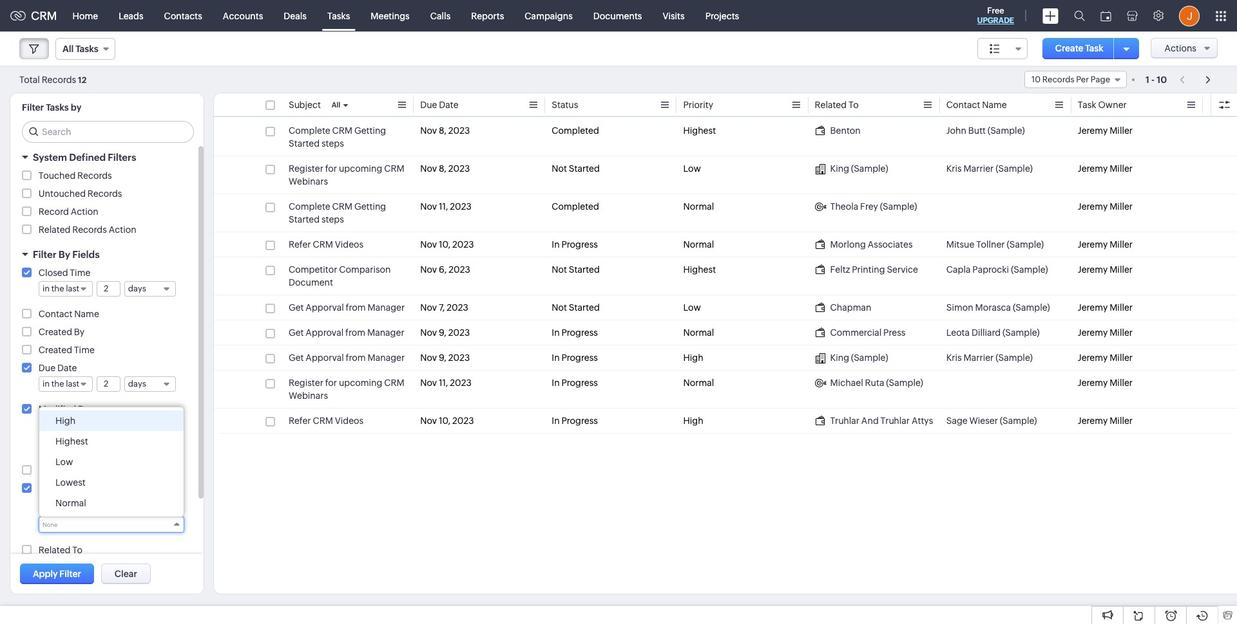 Task type: describe. For each thing, give the bounding box(es) containing it.
last for time
[[66, 284, 79, 294]]

1 - 10
[[1146, 74, 1167, 85]]

record action
[[39, 207, 98, 217]]

in for morlong associates
[[552, 240, 560, 250]]

days field for closed time
[[124, 282, 176, 297]]

actions
[[1165, 43, 1196, 53]]

in for commercial press
[[552, 328, 560, 338]]

complete crm getting started steps link for nov 11, 2023
[[289, 200, 407, 226]]

1 vertical spatial priority
[[39, 484, 69, 494]]

defined
[[69, 152, 106, 163]]

filter for filter tasks by
[[22, 102, 44, 113]]

3 jeremy miller from the top
[[1078, 202, 1133, 212]]

chapman
[[830, 303, 871, 313]]

comparison
[[339, 265, 391, 275]]

records for untouched
[[88, 189, 122, 199]]

benton link
[[815, 124, 861, 137]]

(sample) right paprocki
[[1011, 265, 1048, 275]]

projects link
[[695, 0, 749, 31]]

0 vertical spatial date
[[439, 100, 459, 110]]

upgrade
[[977, 16, 1014, 25]]

jeremy for king (sample) "link" related to low
[[1078, 164, 1108, 174]]

simon
[[946, 303, 973, 313]]

high inside option
[[55, 416, 76, 427]]

2023 for the register for upcoming crm webinars link associated with nov 11, 2023
[[450, 378, 472, 389]]

videos for normal
[[335, 240, 364, 250]]

king for high
[[830, 353, 849, 363]]

per
[[1076, 75, 1089, 84]]

refer for normal
[[289, 240, 311, 250]]

and
[[861, 416, 879, 427]]

1
[[1146, 74, 1149, 85]]

filters
[[108, 152, 136, 163]]

1 vertical spatial action
[[109, 225, 136, 235]]

leads
[[119, 11, 143, 21]]

highest for completed
[[683, 126, 716, 136]]

nov 6, 2023
[[420, 265, 470, 275]]

jeremy for chapman link on the right
[[1078, 303, 1108, 313]]

none field none
[[39, 517, 184, 533]]

started for comparison
[[569, 265, 600, 275]]

6,
[[439, 265, 447, 275]]

touched records
[[39, 171, 112, 181]]

leota dilliard (sample) link
[[946, 327, 1040, 340]]

1 horizontal spatial to
[[849, 100, 859, 110]]

all tasks
[[62, 44, 98, 54]]

accounts link
[[213, 0, 273, 31]]

filter by fields
[[33, 249, 100, 260]]

webinars for nov 8, 2023
[[289, 177, 328, 187]]

not started for nov 8, 2023
[[552, 164, 600, 174]]

days field for due date
[[124, 377, 176, 392]]

system defined filters
[[33, 152, 136, 163]]

system defined filters button
[[10, 146, 204, 169]]

0 vertical spatial due date
[[420, 100, 459, 110]]

(sample) right ruta
[[886, 378, 923, 389]]

chapman link
[[815, 302, 871, 314]]

(sample) right butt
[[988, 126, 1025, 136]]

kris for low
[[946, 164, 962, 174]]

0 vertical spatial contact name
[[946, 100, 1007, 110]]

0 vertical spatial tasks
[[327, 11, 350, 21]]

calendar image
[[1100, 11, 1111, 21]]

progress for morlong associates
[[561, 240, 598, 250]]

records for 10
[[1042, 75, 1074, 84]]

documents link
[[583, 0, 652, 31]]

associates
[[868, 240, 913, 250]]

profile element
[[1171, 0, 1207, 31]]

by for modified
[[78, 405, 88, 415]]

jeremy miller for leota dilliard (sample) link
[[1078, 328, 1133, 338]]

theola frey (sample)
[[830, 202, 917, 212]]

0 vertical spatial due
[[420, 100, 437, 110]]

nov 11, 2023 for complete crm getting started steps
[[420, 202, 472, 212]]

search element
[[1066, 0, 1093, 32]]

nov for get apporval from manager link associated with nov 7, 2023
[[420, 303, 437, 313]]

highest inside option
[[55, 437, 88, 447]]

row group containing complete crm getting started steps
[[214, 119, 1237, 434]]

12
[[78, 75, 87, 85]]

page
[[1091, 75, 1110, 84]]

(sample) down leota dilliard (sample) link
[[996, 353, 1033, 363]]

videos for high
[[335, 416, 364, 427]]

fields
[[72, 249, 100, 260]]

completed for nov 11, 2023
[[552, 202, 599, 212]]

benton
[[830, 126, 861, 136]]

steps for nov 8, 2023
[[321, 139, 344, 149]]

8, for register for upcoming crm webinars
[[439, 164, 446, 174]]

reports
[[471, 11, 504, 21]]

home link
[[62, 0, 108, 31]]

projects
[[705, 11, 739, 21]]

closed
[[39, 268, 68, 278]]

get for normal
[[289, 328, 304, 338]]

accounts
[[223, 11, 263, 21]]

miller for chapman link on the right
[[1110, 303, 1133, 313]]

mitsue tollner (sample)
[[946, 240, 1044, 250]]

(sample) up michael ruta (sample) link
[[851, 353, 888, 363]]

tollner
[[976, 240, 1005, 250]]

(sample) right wieser
[[1000, 416, 1037, 427]]

1 truhlar from the left
[[830, 416, 860, 427]]

completed for nov 8, 2023
[[552, 126, 599, 136]]

jeremy for morlong associates link
[[1078, 240, 1108, 250]]

1 vertical spatial contact name
[[39, 309, 99, 320]]

10, for high
[[439, 416, 450, 427]]

progress for michael ruta (sample)
[[561, 378, 598, 389]]

get for high
[[289, 353, 304, 363]]

progress for truhlar and truhlar attys
[[561, 416, 598, 427]]

michael ruta (sample) link
[[815, 377, 923, 390]]

subject
[[289, 100, 321, 110]]

apply filter button
[[20, 564, 94, 585]]

nov 9, 2023 for get apporval from manager
[[420, 353, 470, 363]]

in progress for king
[[552, 353, 598, 363]]

capla
[[946, 265, 971, 275]]

None text field
[[43, 520, 168, 530]]

competitor
[[289, 265, 337, 275]]

theola frey (sample) link
[[815, 200, 917, 213]]

8 miller from the top
[[1110, 353, 1133, 363]]

in the last for closed
[[43, 284, 79, 294]]

0 horizontal spatial date
[[57, 363, 77, 374]]

highest for not started
[[683, 265, 716, 275]]

capla paprocki (sample) link
[[946, 264, 1048, 276]]

2023 for the register for upcoming crm webinars link corresponding to nov 8, 2023
[[448, 164, 470, 174]]

1 horizontal spatial priority
[[683, 100, 713, 110]]

miller for benton "link"
[[1110, 126, 1133, 136]]

jeremy miller for capla paprocki (sample) link
[[1078, 265, 1133, 275]]

commercial press link
[[815, 327, 906, 340]]

in for truhlar and truhlar attys
[[552, 416, 560, 427]]

manager for high
[[368, 353, 405, 363]]

jeremy for benton "link"
[[1078, 126, 1108, 136]]

low inside option
[[55, 457, 73, 468]]

truhlar and truhlar attys link
[[815, 415, 933, 428]]

modified time
[[39, 466, 99, 476]]

modified for modified time
[[39, 466, 76, 476]]

nov for complete crm getting started steps 'link' related to nov 8, 2023
[[420, 126, 437, 136]]

john butt (sample)
[[946, 126, 1025, 136]]

leads link
[[108, 0, 154, 31]]

nov for the register for upcoming crm webinars link corresponding to nov 8, 2023
[[420, 164, 437, 174]]

1 vertical spatial due
[[39, 363, 56, 374]]

8, for complete crm getting started steps
[[439, 126, 446, 136]]

-
[[1151, 74, 1155, 85]]

lowest option
[[39, 473, 184, 494]]

0 horizontal spatial action
[[71, 207, 98, 217]]

profile image
[[1179, 5, 1200, 26]]

7,
[[439, 303, 445, 313]]

created for created time
[[39, 345, 72, 356]]

low for chapman
[[683, 303, 701, 313]]

created by
[[39, 327, 84, 338]]

miller for theola frey (sample) link
[[1110, 202, 1133, 212]]

register for nov 8, 2023
[[289, 164, 323, 174]]

2023 for competitor comparison document link
[[449, 265, 470, 275]]

progress for commercial press
[[561, 328, 598, 338]]

morlong associates
[[830, 240, 913, 250]]

1 vertical spatial task
[[1078, 100, 1096, 110]]

webinars for nov 11, 2023
[[289, 391, 328, 401]]

touched
[[39, 171, 76, 181]]

nov 10, 2023 for high
[[420, 416, 474, 427]]

10 inside field
[[1032, 75, 1041, 84]]

service
[[887, 265, 918, 275]]

in for due date
[[43, 380, 50, 389]]

nov 7, 2023
[[420, 303, 468, 313]]

list box containing high
[[39, 408, 184, 517]]

mitsue tollner (sample) link
[[946, 238, 1044, 251]]

morlong
[[830, 240, 866, 250]]

nov for high refer crm videos link
[[420, 416, 437, 427]]

2 truhlar from the left
[[881, 416, 910, 427]]

butt
[[968, 126, 986, 136]]

total records 12
[[19, 74, 87, 85]]

theola
[[830, 202, 858, 212]]

get approval from manager
[[289, 328, 404, 338]]

visits link
[[652, 0, 695, 31]]

not for nov 6, 2023
[[552, 265, 567, 275]]

in progress for truhlar
[[552, 416, 598, 427]]

by
[[71, 102, 81, 113]]

0 vertical spatial related
[[815, 100, 847, 110]]

1 horizontal spatial 10
[[1157, 74, 1167, 85]]

complete for nov 8, 2023
[[289, 126, 330, 136]]

in progress for michael
[[552, 378, 598, 389]]

manager for normal
[[367, 328, 404, 338]]

10 records per page
[[1032, 75, 1110, 84]]

attys
[[912, 416, 933, 427]]

started for for
[[569, 164, 600, 174]]

visits
[[663, 11, 685, 21]]

contacts
[[164, 11, 202, 21]]

approval
[[306, 328, 344, 338]]

low option
[[39, 452, 184, 473]]

in for king (sample)
[[552, 353, 560, 363]]

register for upcoming crm webinars link for nov 11, 2023
[[289, 377, 407, 403]]

documents
[[593, 11, 642, 21]]

simon morasca (sample)
[[946, 303, 1050, 313]]

lowest
[[55, 478, 86, 488]]

sage wieser (sample)
[[946, 416, 1037, 427]]

2023 for nov 9, 2023 get apporval from manager link
[[448, 353, 470, 363]]

miller for morlong associates link
[[1110, 240, 1133, 250]]

feltz printing service
[[830, 265, 918, 275]]

miller for feltz printing service link at the right of the page
[[1110, 265, 1133, 275]]

(sample) down simon morasca (sample) link on the right of page
[[1003, 328, 1040, 338]]

steps for nov 11, 2023
[[321, 215, 344, 225]]

upcoming for nov 11, 2023
[[339, 378, 382, 389]]

create menu element
[[1035, 0, 1066, 31]]

tasks link
[[317, 0, 360, 31]]

(sample) down john butt (sample)
[[996, 164, 1033, 174]]

nov 9, 2023 for get approval from manager
[[420, 328, 470, 338]]

truhlar and truhlar attys
[[830, 416, 933, 427]]

competitor comparison document
[[289, 265, 391, 288]]

9 jeremy miller from the top
[[1078, 378, 1133, 389]]

get apporval from manager for nov 9, 2023
[[289, 353, 405, 363]]

create task
[[1055, 43, 1104, 53]]

for for nov 11, 2023
[[325, 378, 337, 389]]

commercial press
[[830, 328, 906, 338]]

time for modified time
[[78, 466, 99, 476]]

1 vertical spatial name
[[74, 309, 99, 320]]



Task type: locate. For each thing, give the bounding box(es) containing it.
3 in from the top
[[552, 353, 560, 363]]

tasks right deals
[[327, 11, 350, 21]]

2 refer crm videos link from the top
[[289, 415, 364, 428]]

in for michael ruta (sample)
[[552, 378, 560, 389]]

get apporval from manager link for nov 7, 2023
[[289, 302, 405, 314]]

1 horizontal spatial date
[[439, 100, 459, 110]]

complete for nov 11, 2023
[[289, 202, 330, 212]]

0 vertical spatial king (sample)
[[830, 164, 888, 174]]

campaigns
[[525, 11, 573, 21]]

untouched records
[[39, 189, 122, 199]]

0 vertical spatial 11,
[[439, 202, 448, 212]]

started
[[289, 139, 320, 149], [569, 164, 600, 174], [289, 215, 320, 225], [569, 265, 600, 275], [569, 303, 600, 313]]

normal for michael ruta (sample)
[[683, 378, 714, 389]]

2 webinars from the top
[[289, 391, 328, 401]]

not for nov 8, 2023
[[552, 164, 567, 174]]

refer crm videos link for normal
[[289, 238, 364, 251]]

tasks inside field
[[76, 44, 98, 54]]

1 vertical spatial kris
[[946, 353, 962, 363]]

truhlar right and
[[881, 416, 910, 427]]

2 days field from the top
[[124, 377, 176, 392]]

filter inside button
[[59, 570, 81, 580]]

get approval from manager link
[[289, 327, 404, 340]]

2 kris marrier (sample) link from the top
[[946, 352, 1033, 365]]

the for due
[[51, 380, 64, 389]]

1 vertical spatial related
[[39, 225, 71, 235]]

related up benton "link"
[[815, 100, 847, 110]]

complete crm getting started steps up competitor
[[289, 202, 386, 225]]

3 in progress from the top
[[552, 353, 598, 363]]

john
[[946, 126, 966, 136]]

1 refer from the top
[[289, 240, 311, 250]]

1 vertical spatial complete crm getting started steps link
[[289, 200, 407, 226]]

2 8, from the top
[[439, 164, 446, 174]]

marrier for high
[[964, 353, 994, 363]]

0 vertical spatial not
[[552, 164, 567, 174]]

king up the michael
[[830, 353, 849, 363]]

0 vertical spatial complete crm getting started steps link
[[289, 124, 407, 150]]

None field
[[977, 38, 1028, 59], [39, 517, 184, 533]]

complete crm getting started steps link up the comparison
[[289, 200, 407, 226]]

marrier down dilliard
[[964, 353, 994, 363]]

0 vertical spatial from
[[346, 303, 366, 313]]

1 jeremy from the top
[[1078, 126, 1108, 136]]

2 vertical spatial filter
[[59, 570, 81, 580]]

all for all
[[332, 101, 340, 109]]

sage
[[946, 416, 968, 427]]

highest option
[[39, 432, 184, 452]]

11, for complete crm getting started steps
[[439, 202, 448, 212]]

7 miller from the top
[[1110, 328, 1133, 338]]

0 vertical spatial steps
[[321, 139, 344, 149]]

None text field
[[97, 378, 120, 392]]

king (sample) down commercial press link
[[830, 353, 888, 363]]

0 horizontal spatial 10
[[1032, 75, 1041, 84]]

0 vertical spatial days field
[[124, 282, 176, 297]]

in down closed
[[43, 284, 50, 294]]

1 vertical spatial 8,
[[439, 164, 446, 174]]

2 king (sample) from the top
[[830, 353, 888, 363]]

2 king (sample) link from the top
[[815, 352, 888, 365]]

modified for modified by
[[39, 405, 76, 415]]

2 refer from the top
[[289, 416, 311, 427]]

4 miller from the top
[[1110, 240, 1133, 250]]

10 left per
[[1032, 75, 1041, 84]]

marrier down butt
[[964, 164, 994, 174]]

1 from from the top
[[346, 303, 366, 313]]

system
[[33, 152, 67, 163]]

modified up "lowest"
[[39, 466, 76, 476]]

0 vertical spatial to
[[849, 100, 859, 110]]

1 last from the top
[[66, 284, 79, 294]]

1 vertical spatial upcoming
[[339, 378, 382, 389]]

last up modified by in the bottom left of the page
[[66, 380, 79, 389]]

list box
[[39, 408, 184, 517]]

records inside field
[[1042, 75, 1074, 84]]

2 jeremy from the top
[[1078, 164, 1108, 174]]

(sample) up frey
[[851, 164, 888, 174]]

name up john butt (sample)
[[982, 100, 1007, 110]]

2 vertical spatial get
[[289, 353, 304, 363]]

related up apply filter button
[[39, 546, 71, 556]]

1 11, from the top
[[439, 202, 448, 212]]

refer for high
[[289, 416, 311, 427]]

nov 10, 2023 for normal
[[420, 240, 474, 250]]

0 vertical spatial refer crm videos
[[289, 240, 364, 250]]

crm link
[[10, 9, 57, 23]]

0 vertical spatial not started
[[552, 164, 600, 174]]

2 completed from the top
[[552, 202, 599, 212]]

from for high
[[346, 353, 366, 363]]

filter by fields button
[[10, 244, 204, 266]]

3 jeremy from the top
[[1078, 202, 1108, 212]]

0 horizontal spatial to
[[72, 546, 83, 556]]

1 refer crm videos link from the top
[[289, 238, 364, 251]]

2 marrier from the top
[[964, 353, 994, 363]]

days
[[128, 284, 146, 294], [128, 380, 146, 389]]

1 not from the top
[[552, 164, 567, 174]]

last down the closed time
[[66, 284, 79, 294]]

2 10, from the top
[[439, 416, 450, 427]]

king (sample) link down the commercial
[[815, 352, 888, 365]]

0 vertical spatial nov 8, 2023
[[420, 126, 470, 136]]

1 vertical spatial marrier
[[964, 353, 994, 363]]

nov 8, 2023 for complete crm getting started steps
[[420, 126, 470, 136]]

1 vertical spatial get apporval from manager
[[289, 353, 405, 363]]

0 vertical spatial name
[[982, 100, 1007, 110]]

2 get apporval from manager link from the top
[[289, 352, 405, 365]]

(sample) right morasca
[[1013, 303, 1050, 313]]

records down defined
[[77, 171, 112, 181]]

0 horizontal spatial related to
[[39, 546, 83, 556]]

2 days from the top
[[128, 380, 146, 389]]

1 vertical spatial to
[[72, 546, 83, 556]]

0 vertical spatial completed
[[552, 126, 599, 136]]

commercial
[[830, 328, 882, 338]]

filter down total
[[22, 102, 44, 113]]

1 vertical spatial king
[[830, 353, 849, 363]]

0 vertical spatial highest
[[683, 126, 716, 136]]

10 nov from the top
[[420, 416, 437, 427]]

0 vertical spatial kris marrier (sample) link
[[946, 162, 1033, 175]]

1 vertical spatial low
[[683, 303, 701, 313]]

nov 10, 2023
[[420, 240, 474, 250], [420, 416, 474, 427]]

records up 'fields'
[[72, 225, 107, 235]]

All Tasks field
[[55, 38, 115, 60]]

jeremy miller for the john butt (sample) link
[[1078, 126, 1133, 136]]

nov for nov 9, 2023 get apporval from manager link
[[420, 353, 437, 363]]

7 nov from the top
[[420, 328, 437, 338]]

all for all tasks
[[62, 44, 74, 54]]

0 vertical spatial complete
[[289, 126, 330, 136]]

from for normal
[[345, 328, 365, 338]]

1 vertical spatial register for upcoming crm webinars link
[[289, 377, 407, 403]]

1 vertical spatial last
[[66, 380, 79, 389]]

1 nov from the top
[[420, 126, 437, 136]]

2 vertical spatial related
[[39, 546, 71, 556]]

2 nov 9, 2023 from the top
[[420, 353, 470, 363]]

from up get approval from manager
[[346, 303, 366, 313]]

get apporval from manager link down get approval from manager
[[289, 352, 405, 365]]

kris down leota
[[946, 353, 962, 363]]

nov for competitor comparison document link
[[420, 265, 437, 275]]

michael ruta (sample)
[[830, 378, 923, 389]]

1 vertical spatial days field
[[124, 377, 176, 392]]

2 complete from the top
[[289, 202, 330, 212]]

1 vertical spatial king (sample)
[[830, 353, 888, 363]]

register for upcoming crm webinars for nov 8, 2023
[[289, 164, 404, 187]]

in the last field
[[39, 282, 93, 297], [39, 377, 93, 392]]

1 kris marrier (sample) from the top
[[946, 164, 1033, 174]]

in
[[552, 240, 560, 250], [552, 328, 560, 338], [552, 353, 560, 363], [552, 378, 560, 389], [552, 416, 560, 427]]

normal option
[[39, 494, 184, 514]]

2 in the last from the top
[[43, 380, 79, 389]]

1 marrier from the top
[[964, 164, 994, 174]]

4 jeremy from the top
[[1078, 240, 1108, 250]]

modified by
[[39, 405, 88, 415]]

get apporval from manager up get approval from manager
[[289, 303, 405, 313]]

videos
[[335, 240, 364, 250], [335, 416, 364, 427]]

king down benton "link"
[[830, 164, 849, 174]]

created time
[[39, 345, 95, 356]]

last for date
[[66, 380, 79, 389]]

tasks up 12
[[76, 44, 98, 54]]

1 vertical spatial refer
[[289, 416, 311, 427]]

2 kris marrier (sample) from the top
[[946, 353, 1033, 363]]

1 jeremy miller from the top
[[1078, 126, 1133, 136]]

jeremy for theola frey (sample) link
[[1078, 202, 1108, 212]]

Search text field
[[23, 122, 193, 142]]

kris marrier (sample) link for low
[[946, 162, 1033, 175]]

king (sample) for low
[[830, 164, 888, 174]]

all up total records 12
[[62, 44, 74, 54]]

(sample) right tollner
[[1007, 240, 1044, 250]]

normal for morlong associates
[[683, 240, 714, 250]]

jeremy miller for kris marrier (sample) link associated with low
[[1078, 164, 1133, 174]]

not
[[552, 164, 567, 174], [552, 265, 567, 275], [552, 303, 567, 313]]

0 vertical spatial action
[[71, 207, 98, 217]]

None text field
[[97, 282, 120, 296]]

nov 8, 2023
[[420, 126, 470, 136], [420, 164, 470, 174]]

filter right apply
[[59, 570, 81, 580]]

king (sample) link
[[815, 162, 888, 175], [815, 352, 888, 365]]

miller
[[1110, 126, 1133, 136], [1110, 164, 1133, 174], [1110, 202, 1133, 212], [1110, 240, 1133, 250], [1110, 265, 1133, 275], [1110, 303, 1133, 313], [1110, 328, 1133, 338], [1110, 353, 1133, 363], [1110, 378, 1133, 389], [1110, 416, 1133, 427]]

8,
[[439, 126, 446, 136], [439, 164, 446, 174]]

3 miller from the top
[[1110, 202, 1133, 212]]

in the last up modified by in the bottom left of the page
[[43, 380, 79, 389]]

9, for get approval from manager
[[439, 328, 446, 338]]

0 vertical spatial contact
[[946, 100, 980, 110]]

complete
[[289, 126, 330, 136], [289, 202, 330, 212]]

2 11, from the top
[[439, 378, 448, 389]]

4 in from the top
[[552, 378, 560, 389]]

2 in progress from the top
[[552, 328, 598, 338]]

nov 8, 2023 for register for upcoming crm webinars
[[420, 164, 470, 174]]

high option
[[39, 411, 184, 432]]

1 vertical spatial nov 10, 2023
[[420, 416, 474, 427]]

0 horizontal spatial contact
[[39, 309, 72, 320]]

all inside field
[[62, 44, 74, 54]]

nov for the register for upcoming crm webinars link associated with nov 11, 2023
[[420, 378, 437, 389]]

2 jeremy miller from the top
[[1078, 164, 1133, 174]]

records left 12
[[42, 74, 76, 85]]

in the last for due
[[43, 380, 79, 389]]

contact name up butt
[[946, 100, 1007, 110]]

0 vertical spatial register
[[289, 164, 323, 174]]

row group
[[214, 119, 1237, 434]]

complete crm getting started steps link down subject
[[289, 124, 407, 150]]

2 progress from the top
[[561, 328, 598, 338]]

by up the closed time
[[59, 249, 70, 260]]

by inside filter by fields dropdown button
[[59, 249, 70, 260]]

the for closed
[[51, 284, 64, 294]]

1 horizontal spatial all
[[332, 101, 340, 109]]

king (sample) link for high
[[815, 352, 888, 365]]

in the last field up modified by in the bottom left of the page
[[39, 377, 93, 392]]

kris marrier (sample) for high
[[946, 353, 1033, 363]]

created down created by
[[39, 345, 72, 356]]

register down subject
[[289, 164, 323, 174]]

0 vertical spatial king (sample) link
[[815, 162, 888, 175]]

task inside button
[[1085, 43, 1104, 53]]

1 not started from the top
[[552, 164, 600, 174]]

1 kris from the top
[[946, 164, 962, 174]]

refer crm videos link
[[289, 238, 364, 251], [289, 415, 364, 428]]

task owner
[[1078, 100, 1127, 110]]

in up modified by in the bottom left of the page
[[43, 380, 50, 389]]

in progress for morlong
[[552, 240, 598, 250]]

not started for nov 6, 2023
[[552, 265, 600, 275]]

records for touched
[[77, 171, 112, 181]]

2 complete crm getting started steps link from the top
[[289, 200, 407, 226]]

get apporval from manager link for nov 9, 2023
[[289, 352, 405, 365]]

2 getting from the top
[[354, 202, 386, 212]]

records left per
[[1042, 75, 1074, 84]]

competitor comparison document link
[[289, 264, 407, 289]]

1 king from the top
[[830, 164, 849, 174]]

1 vertical spatial days
[[128, 380, 146, 389]]

1 horizontal spatial related to
[[815, 100, 859, 110]]

jeremy miller for high kris marrier (sample) link
[[1078, 353, 1133, 363]]

task left owner
[[1078, 100, 1096, 110]]

2 miller from the top
[[1110, 164, 1133, 174]]

meetings
[[371, 11, 410, 21]]

by
[[59, 249, 70, 260], [74, 327, 84, 338], [78, 405, 88, 415]]

0 vertical spatial nov 9, 2023
[[420, 328, 470, 338]]

the up modified by in the bottom left of the page
[[51, 380, 64, 389]]

none field down normal option
[[39, 517, 184, 533]]

1 vertical spatial refer crm videos
[[289, 416, 364, 427]]

1 horizontal spatial tasks
[[76, 44, 98, 54]]

for for nov 8, 2023
[[325, 164, 337, 174]]

get apporval from manager link up get approval from manager
[[289, 302, 405, 314]]

2 vertical spatial not started
[[552, 303, 600, 313]]

to up apply filter
[[72, 546, 83, 556]]

time down 'fields'
[[70, 268, 90, 278]]

nov 11, 2023 for register for upcoming crm webinars
[[420, 378, 472, 389]]

1 vertical spatial get
[[289, 328, 304, 338]]

king (sample) up theola frey (sample) link
[[830, 164, 888, 174]]

1 apporval from the top
[[306, 303, 344, 313]]

for
[[325, 164, 337, 174], [325, 378, 337, 389]]

0 vertical spatial filter
[[22, 102, 44, 113]]

0 horizontal spatial due date
[[39, 363, 77, 374]]

10 Records Per Page field
[[1024, 71, 1127, 88]]

time up "lowest"
[[78, 466, 99, 476]]

home
[[73, 11, 98, 21]]

11, for register for upcoming crm webinars
[[439, 378, 448, 389]]

kris marrier (sample) down john butt (sample)
[[946, 164, 1033, 174]]

contact up created by
[[39, 309, 72, 320]]

apply filter
[[33, 570, 81, 580]]

1 nov 11, 2023 from the top
[[420, 202, 472, 212]]

get apporval from manager for nov 7, 2023
[[289, 303, 405, 313]]

1 horizontal spatial action
[[109, 225, 136, 235]]

tasks left by
[[46, 102, 69, 113]]

miller for michael ruta (sample) link
[[1110, 378, 1133, 389]]

apporval for nov 7, 2023
[[306, 303, 344, 313]]

leota dilliard (sample)
[[946, 328, 1040, 338]]

calls link
[[420, 0, 461, 31]]

jeremy miller for sage wieser (sample) link
[[1078, 416, 1133, 427]]

1 in the last from the top
[[43, 284, 79, 294]]

search image
[[1074, 10, 1085, 21]]

0 vertical spatial time
[[70, 268, 90, 278]]

nov for get approval from manager link
[[420, 328, 437, 338]]

1 vertical spatial steps
[[321, 215, 344, 225]]

0 vertical spatial apporval
[[306, 303, 344, 313]]

kris down john
[[946, 164, 962, 174]]

0 vertical spatial for
[[325, 164, 337, 174]]

6 miller from the top
[[1110, 303, 1133, 313]]

1 webinars from the top
[[289, 177, 328, 187]]

2 from from the top
[[345, 328, 365, 338]]

9, for get apporval from manager
[[439, 353, 446, 363]]

3 get from the top
[[289, 353, 304, 363]]

related to up apply filter button
[[39, 546, 83, 556]]

clear
[[115, 570, 137, 580]]

1 created from the top
[[39, 327, 72, 338]]

1 vertical spatial date
[[57, 363, 77, 374]]

register for upcoming crm webinars link for nov 8, 2023
[[289, 162, 407, 188]]

1 vertical spatial 11,
[[439, 378, 448, 389]]

create menu image
[[1043, 8, 1059, 24]]

complete crm getting started steps link
[[289, 124, 407, 150], [289, 200, 407, 226]]

contact name up created by
[[39, 309, 99, 320]]

2 get from the top
[[289, 328, 304, 338]]

1 vertical spatial all
[[332, 101, 340, 109]]

complete down subject
[[289, 126, 330, 136]]

0 vertical spatial none field
[[977, 38, 1028, 59]]

10 miller from the top
[[1110, 416, 1133, 427]]

2 videos from the top
[[335, 416, 364, 427]]

0 vertical spatial days
[[128, 284, 146, 294]]

0 vertical spatial kris
[[946, 164, 962, 174]]

get
[[289, 303, 304, 313], [289, 328, 304, 338], [289, 353, 304, 363]]

1 get apporval from manager link from the top
[[289, 302, 405, 314]]

manager
[[368, 303, 405, 313], [367, 328, 404, 338], [368, 353, 405, 363]]

none field down upgrade
[[977, 38, 1028, 59]]

jeremy miller for mitsue tollner (sample) link
[[1078, 240, 1133, 250]]

none field size
[[977, 38, 1028, 59]]

apporval down approval at the left bottom of page
[[306, 353, 344, 363]]

1 refer crm videos from the top
[[289, 240, 364, 250]]

refer crm videos
[[289, 240, 364, 250], [289, 416, 364, 427]]

5 in progress from the top
[[552, 416, 598, 427]]

8 jeremy miller from the top
[[1078, 353, 1133, 363]]

9,
[[439, 328, 446, 338], [439, 353, 446, 363]]

jeremy miller for simon morasca (sample) link on the right of page
[[1078, 303, 1133, 313]]

contacts link
[[154, 0, 213, 31]]

1 register for upcoming crm webinars link from the top
[[289, 162, 407, 188]]

in the last field down the closed time
[[39, 282, 93, 297]]

1 get apporval from manager from the top
[[289, 303, 405, 313]]

2 in the last field from the top
[[39, 377, 93, 392]]

action up related records action
[[71, 207, 98, 217]]

all
[[62, 44, 74, 54], [332, 101, 340, 109]]

manager down get approval from manager link
[[368, 353, 405, 363]]

days for closed time
[[128, 284, 146, 294]]

modified down created time
[[39, 405, 76, 415]]

records down touched records
[[88, 189, 122, 199]]

filter inside dropdown button
[[33, 249, 56, 260]]

1 vertical spatial in
[[43, 380, 50, 389]]

priority
[[683, 100, 713, 110], [39, 484, 69, 494]]

0 vertical spatial videos
[[335, 240, 364, 250]]

days up the high option
[[128, 380, 146, 389]]

2 vertical spatial low
[[55, 457, 73, 468]]

1 getting from the top
[[354, 126, 386, 136]]

1 horizontal spatial name
[[982, 100, 1007, 110]]

name up created by
[[74, 309, 99, 320]]

complete crm getting started steps for nov 8, 2023
[[289, 126, 386, 149]]

in the last down the closed time
[[43, 284, 79, 294]]

manager right approval at the left bottom of page
[[367, 328, 404, 338]]

1 completed from the top
[[552, 126, 599, 136]]

morlong associates link
[[815, 238, 913, 251]]

manager down the comparison
[[368, 303, 405, 313]]

complete crm getting started steps link for nov 8, 2023
[[289, 124, 407, 150]]

1 vertical spatial contact
[[39, 309, 72, 320]]

by up created time
[[74, 327, 84, 338]]

from right approval at the left bottom of page
[[345, 328, 365, 338]]

high for get apporval from manager
[[683, 353, 703, 363]]

get left approval at the left bottom of page
[[289, 328, 304, 338]]

from for low
[[346, 303, 366, 313]]

0 vertical spatial nov 10, 2023
[[420, 240, 474, 250]]

getting for nov 11, 2023
[[354, 202, 386, 212]]

related to
[[815, 100, 859, 110], [39, 546, 83, 556]]

1 nov 10, 2023 from the top
[[420, 240, 474, 250]]

apporval up approval at the left bottom of page
[[306, 303, 344, 313]]

days field down filter by fields dropdown button
[[124, 282, 176, 297]]

1 9, from the top
[[439, 328, 446, 338]]

morasca
[[975, 303, 1011, 313]]

1 complete crm getting started steps from the top
[[289, 126, 386, 149]]

get apporval from manager down get approval from manager
[[289, 353, 405, 363]]

status
[[552, 100, 578, 110]]

1 vertical spatial 9,
[[439, 353, 446, 363]]

1 vertical spatial time
[[74, 345, 95, 356]]

press
[[883, 328, 906, 338]]

0 vertical spatial 10,
[[439, 240, 450, 250]]

0 vertical spatial register for upcoming crm webinars
[[289, 164, 404, 187]]

0 horizontal spatial contact name
[[39, 309, 99, 320]]

1 vertical spatial due date
[[39, 363, 77, 374]]

mitsue
[[946, 240, 974, 250]]

kris for high
[[946, 353, 962, 363]]

1 for from the top
[[325, 164, 337, 174]]

5 in from the top
[[552, 416, 560, 427]]

2 nov 10, 2023 from the top
[[420, 416, 474, 427]]

completed
[[552, 126, 599, 136], [552, 202, 599, 212]]

2 register from the top
[[289, 378, 323, 389]]

kris marrier (sample)
[[946, 164, 1033, 174], [946, 353, 1033, 363]]

1 vertical spatial related to
[[39, 546, 83, 556]]

frey
[[860, 202, 878, 212]]

5 jeremy from the top
[[1078, 265, 1108, 275]]

tasks for filter tasks by
[[46, 102, 69, 113]]

kris
[[946, 164, 962, 174], [946, 353, 962, 363]]

nov
[[420, 126, 437, 136], [420, 164, 437, 174], [420, 202, 437, 212], [420, 240, 437, 250], [420, 265, 437, 275], [420, 303, 437, 313], [420, 328, 437, 338], [420, 353, 437, 363], [420, 378, 437, 389], [420, 416, 437, 427]]

2 register for upcoming crm webinars from the top
[[289, 378, 404, 401]]

0 vertical spatial nov 11, 2023
[[420, 202, 472, 212]]

7 jeremy miller from the top
[[1078, 328, 1133, 338]]

complete crm getting started steps for nov 11, 2023
[[289, 202, 386, 225]]

time down created by
[[74, 345, 95, 356]]

get down the 'document'
[[289, 303, 304, 313]]

1 progress from the top
[[561, 240, 598, 250]]

apporval
[[306, 303, 344, 313], [306, 353, 344, 363]]

2023 for get approval from manager link
[[448, 328, 470, 338]]

0 vertical spatial get apporval from manager
[[289, 303, 405, 313]]

from down get approval from manager
[[346, 353, 366, 363]]

sage wieser (sample) link
[[946, 415, 1037, 428]]

10
[[1157, 74, 1167, 85], [1032, 75, 1041, 84]]

kris marrier (sample) link down dilliard
[[946, 352, 1033, 365]]

paprocki
[[972, 265, 1009, 275]]

2 vertical spatial time
[[78, 466, 99, 476]]

the down closed
[[51, 284, 64, 294]]

complete up competitor
[[289, 202, 330, 212]]

low for king (sample)
[[683, 164, 701, 174]]

dilliard
[[972, 328, 1001, 338]]

register down approval at the left bottom of page
[[289, 378, 323, 389]]

leota
[[946, 328, 970, 338]]

john butt (sample) link
[[946, 124, 1025, 137]]

name
[[982, 100, 1007, 110], [74, 309, 99, 320]]

5 progress from the top
[[561, 416, 598, 427]]

related to up benton "link"
[[815, 100, 859, 110]]

kris marrier (sample) link down john butt (sample)
[[946, 162, 1033, 175]]

1 register from the top
[[289, 164, 323, 174]]

1 horizontal spatial due
[[420, 100, 437, 110]]

to up benton
[[849, 100, 859, 110]]

normal for commercial press
[[683, 328, 714, 338]]

1 modified from the top
[[39, 405, 76, 415]]

1 vertical spatial from
[[345, 328, 365, 338]]

7 jeremy from the top
[[1078, 328, 1108, 338]]

1 vertical spatial manager
[[367, 328, 404, 338]]

by up highest option
[[78, 405, 88, 415]]

modified
[[39, 405, 76, 415], [39, 466, 76, 476]]

2 complete crm getting started steps from the top
[[289, 202, 386, 225]]

size image
[[990, 43, 1000, 55]]

1 in the last field from the top
[[39, 282, 93, 297]]

normal inside option
[[55, 499, 86, 509]]

10 right - at the top of the page
[[1157, 74, 1167, 85]]

1 vertical spatial completed
[[552, 202, 599, 212]]

2 upcoming from the top
[[339, 378, 382, 389]]

related down the record
[[39, 225, 71, 235]]

king (sample) link for low
[[815, 162, 888, 175]]

2 for from the top
[[325, 378, 337, 389]]

1 in from the top
[[552, 240, 560, 250]]

campaigns link
[[514, 0, 583, 31]]

0 vertical spatial modified
[[39, 405, 76, 415]]

contact name
[[946, 100, 1007, 110], [39, 309, 99, 320]]

get for low
[[289, 303, 304, 313]]

0 vertical spatial in the last field
[[39, 282, 93, 297]]

2 vertical spatial by
[[78, 405, 88, 415]]

1 vertical spatial created
[[39, 345, 72, 356]]

register for upcoming crm webinars link
[[289, 162, 407, 188], [289, 377, 407, 403]]

2 horizontal spatial tasks
[[327, 11, 350, 21]]

normal
[[683, 202, 714, 212], [683, 240, 714, 250], [683, 328, 714, 338], [683, 378, 714, 389], [55, 499, 86, 509]]

created up created time
[[39, 327, 72, 338]]

4 in progress from the top
[[552, 378, 598, 389]]

get down get approval from manager link
[[289, 353, 304, 363]]

5 nov from the top
[[420, 265, 437, 275]]

3 nov from the top
[[420, 202, 437, 212]]

8 jeremy from the top
[[1078, 353, 1108, 363]]

deals link
[[273, 0, 317, 31]]

refer
[[289, 240, 311, 250], [289, 416, 311, 427]]

kris marrier (sample) link
[[946, 162, 1033, 175], [946, 352, 1033, 365]]

1 steps from the top
[[321, 139, 344, 149]]

0 vertical spatial register for upcoming crm webinars link
[[289, 162, 407, 188]]

king
[[830, 164, 849, 174], [830, 353, 849, 363]]

1 vertical spatial none field
[[39, 517, 184, 533]]

upcoming
[[339, 164, 382, 174], [339, 378, 382, 389]]

king (sample) link down benton
[[815, 162, 888, 175]]

2 9, from the top
[[439, 353, 446, 363]]

refer crm videos for normal
[[289, 240, 364, 250]]

2 get apporval from manager from the top
[[289, 353, 405, 363]]

1 vertical spatial in the last field
[[39, 377, 93, 392]]

getting for nov 8, 2023
[[354, 126, 386, 136]]

2 not started from the top
[[552, 265, 600, 275]]

(sample) right frey
[[880, 202, 917, 212]]

0 vertical spatial complete crm getting started steps
[[289, 126, 386, 149]]

not for nov 7, 2023
[[552, 303, 567, 313]]

in for closed time
[[43, 284, 50, 294]]

refer crm videos link for high
[[289, 415, 364, 428]]

2 kris from the top
[[946, 353, 962, 363]]

apporval for nov 9, 2023
[[306, 353, 344, 363]]

contact
[[946, 100, 980, 110], [39, 309, 72, 320]]

days field
[[124, 282, 176, 297], [124, 377, 176, 392]]

2 the from the top
[[51, 380, 64, 389]]

capla paprocki (sample)
[[946, 265, 1048, 275]]

1 vertical spatial nov 8, 2023
[[420, 164, 470, 174]]

days down filter by fields dropdown button
[[128, 284, 146, 294]]

truhlar left and
[[830, 416, 860, 427]]

1 horizontal spatial due date
[[420, 100, 459, 110]]

jeremy for michael ruta (sample) link
[[1078, 378, 1108, 389]]



Task type: vqa. For each thing, say whether or not it's contained in the screenshot.


